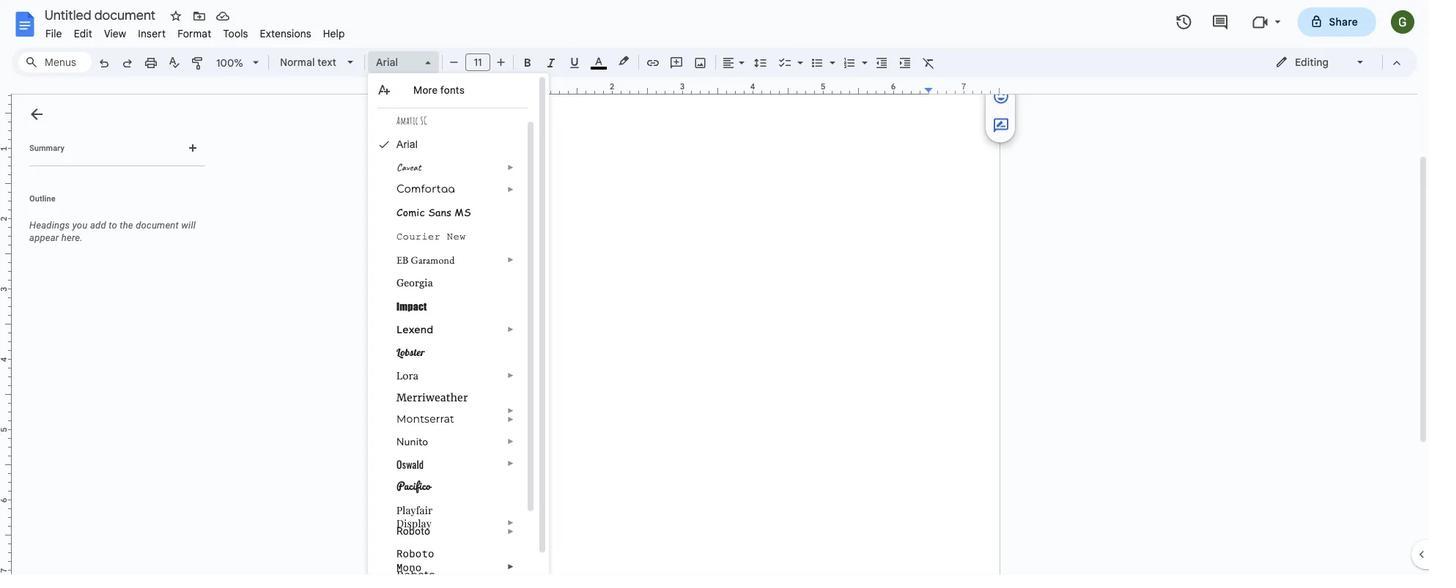 Task type: vqa. For each thing, say whether or not it's contained in the screenshot.
Comic Sans MS
yes



Task type: locate. For each thing, give the bounding box(es) containing it.
eb garamond
[[397, 253, 455, 266]]

extensions
[[260, 27, 311, 40]]

4 ► from the top
[[507, 325, 515, 334]]

playfair
[[397, 503, 433, 516]]

roboto mono
[[397, 547, 434, 574]]

► for oswald
[[507, 459, 515, 467]]

pacifico
[[397, 477, 431, 495]]

3 ► from the top
[[507, 255, 515, 264]]

0 vertical spatial roboto
[[397, 525, 430, 537]]

outline
[[29, 194, 56, 203]]

add emoji reaction image
[[993, 88, 1010, 105]]

format
[[178, 27, 211, 40]]

line & paragraph spacing image
[[753, 52, 769, 73]]

eb
[[397, 253, 409, 266]]

impact
[[397, 300, 427, 312]]

arial inside the arial option
[[376, 56, 398, 69]]

roboto down playfair
[[397, 525, 430, 537]]

oswald
[[397, 457, 424, 472]]

menu bar containing file
[[40, 19, 351, 43]]

normal
[[280, 56, 315, 69]]

8 ► from the top
[[507, 437, 515, 445]]

1 vertical spatial roboto
[[397, 547, 434, 560]]

amatic
[[397, 114, 419, 127]]

summary heading
[[29, 142, 64, 154]]

file
[[45, 27, 62, 40]]

Font size text field
[[466, 54, 490, 71]]

edit menu item
[[68, 25, 98, 42]]

Zoom text field
[[213, 53, 248, 73]]

►
[[507, 163, 515, 171], [507, 185, 515, 193], [507, 255, 515, 264], [507, 325, 515, 334], [507, 371, 515, 379], [507, 406, 515, 415], [507, 415, 515, 423], [507, 437, 515, 445], [507, 459, 515, 467], [507, 519, 515, 527], [507, 527, 515, 536], [507, 563, 515, 571]]

editing button
[[1265, 51, 1376, 73]]

insert image image
[[692, 52, 709, 73]]

fonts
[[440, 84, 465, 96]]

arial right text
[[376, 56, 398, 69]]

► for eb garamond
[[507, 255, 515, 264]]

garamond
[[411, 253, 455, 266]]

12 ► from the top
[[507, 563, 515, 571]]

tools menu item
[[217, 25, 254, 42]]

Menus field
[[18, 52, 92, 73]]

help menu item
[[317, 25, 351, 42]]

roboto down display
[[397, 547, 434, 560]]

to
[[109, 220, 117, 231]]

9 ► from the top
[[507, 459, 515, 467]]

appear
[[29, 232, 59, 243]]

document outline element
[[12, 95, 211, 575]]

text
[[317, 56, 336, 69]]

share
[[1329, 15, 1358, 28]]

2 roboto from the top
[[397, 547, 434, 560]]

normal text
[[280, 56, 336, 69]]

5 ► from the top
[[507, 371, 515, 379]]

courier
[[397, 231, 441, 242]]

1 vertical spatial arial
[[397, 139, 418, 150]]

help
[[323, 27, 345, 40]]

menu bar
[[40, 19, 351, 43]]

Zoom field
[[210, 52, 265, 74]]

2 ► from the top
[[507, 185, 515, 193]]

sans
[[428, 205, 452, 219]]

comic
[[397, 205, 425, 219]]

► for playfair display
[[507, 519, 515, 527]]

0 vertical spatial arial
[[376, 56, 398, 69]]

pacifico application
[[0, 0, 1430, 575]]

display
[[397, 516, 432, 530]]

7 ► from the top
[[507, 415, 515, 423]]

arial up "caveat"
[[397, 139, 418, 150]]

playfair display
[[397, 503, 433, 530]]

nunito
[[397, 435, 428, 449]]

arial
[[376, 56, 398, 69], [397, 139, 418, 150]]

Star checkbox
[[166, 6, 186, 26]]

georgia
[[397, 276, 433, 288]]

1 roboto from the top
[[397, 525, 430, 537]]

11 ► from the top
[[507, 527, 515, 536]]

ms
[[455, 205, 471, 219]]

1 ► from the top
[[507, 163, 515, 171]]

roboto
[[397, 525, 430, 537], [397, 547, 434, 560]]

edit
[[74, 27, 92, 40]]

numbered list menu image
[[858, 53, 868, 58]]

comfortaa
[[397, 183, 455, 195]]

file menu item
[[40, 25, 68, 42]]

lexend
[[397, 323, 433, 336]]

10 ► from the top
[[507, 519, 515, 527]]

6 ► from the top
[[507, 406, 515, 415]]

outline heading
[[12, 193, 211, 213]]

left margin image
[[402, 83, 476, 94]]

montserrat
[[397, 413, 455, 425]]

editing
[[1295, 56, 1329, 69]]

► for lexend
[[507, 325, 515, 334]]



Task type: describe. For each thing, give the bounding box(es) containing it.
headings you add to the document will appear here.
[[29, 220, 196, 243]]

add
[[90, 220, 106, 231]]

format menu item
[[172, 25, 217, 42]]

summary
[[29, 143, 64, 152]]

merriweather
[[397, 391, 468, 404]]

Rename text field
[[40, 6, 164, 23]]

extensions menu item
[[254, 25, 317, 42]]

view
[[104, 27, 126, 40]]

merriweather ►
[[397, 391, 515, 415]]

headings
[[29, 220, 70, 231]]

checklist menu image
[[794, 53, 803, 58]]

lora
[[397, 369, 419, 382]]

new
[[447, 231, 466, 242]]

► for caveat
[[507, 163, 515, 171]]

amatic sc
[[397, 114, 427, 127]]

roboto for roboto mono
[[397, 547, 434, 560]]

► for montserrat
[[507, 415, 515, 423]]

lobster
[[397, 346, 425, 358]]

suggest edits image
[[993, 117, 1010, 134]]

insert menu item
[[132, 25, 172, 42]]

text color image
[[591, 52, 607, 70]]

► inside merriweather ►
[[507, 406, 515, 415]]

you
[[72, 220, 88, 231]]

highlight color image
[[616, 52, 632, 70]]

► for lora
[[507, 371, 515, 379]]

styles list. normal text selected. option
[[280, 52, 339, 73]]

► for nunito
[[507, 437, 515, 445]]

the
[[120, 220, 133, 231]]

more
[[413, 84, 438, 96]]

► for roboto mono
[[507, 563, 515, 571]]

Font size field
[[466, 54, 496, 72]]

pacifico menu
[[368, 73, 549, 575]]

courier new
[[397, 231, 466, 242]]

arial inside pacifico menu
[[397, 139, 418, 150]]

caveat
[[397, 161, 421, 173]]

share button
[[1298, 7, 1377, 37]]

tools
[[223, 27, 248, 40]]

insert
[[138, 27, 166, 40]]

roboto for roboto
[[397, 525, 430, 537]]

mono
[[397, 560, 422, 574]]

menu bar inside menu bar banner
[[40, 19, 351, 43]]

more fonts
[[413, 84, 465, 96]]

bulleted list menu image
[[826, 53, 836, 58]]

document
[[136, 220, 179, 231]]

comic sans ms
[[397, 205, 471, 219]]

right margin image
[[925, 83, 999, 94]]

menu bar banner
[[0, 0, 1430, 575]]

view menu item
[[98, 25, 132, 42]]

will
[[181, 220, 196, 231]]

arial option
[[376, 52, 416, 73]]

► for roboto
[[507, 527, 515, 536]]

sc
[[420, 114, 427, 127]]

► for comfortaa
[[507, 185, 515, 193]]

main toolbar
[[91, 0, 982, 416]]

here.
[[61, 232, 83, 243]]

mode and view toolbar
[[1265, 48, 1409, 77]]



